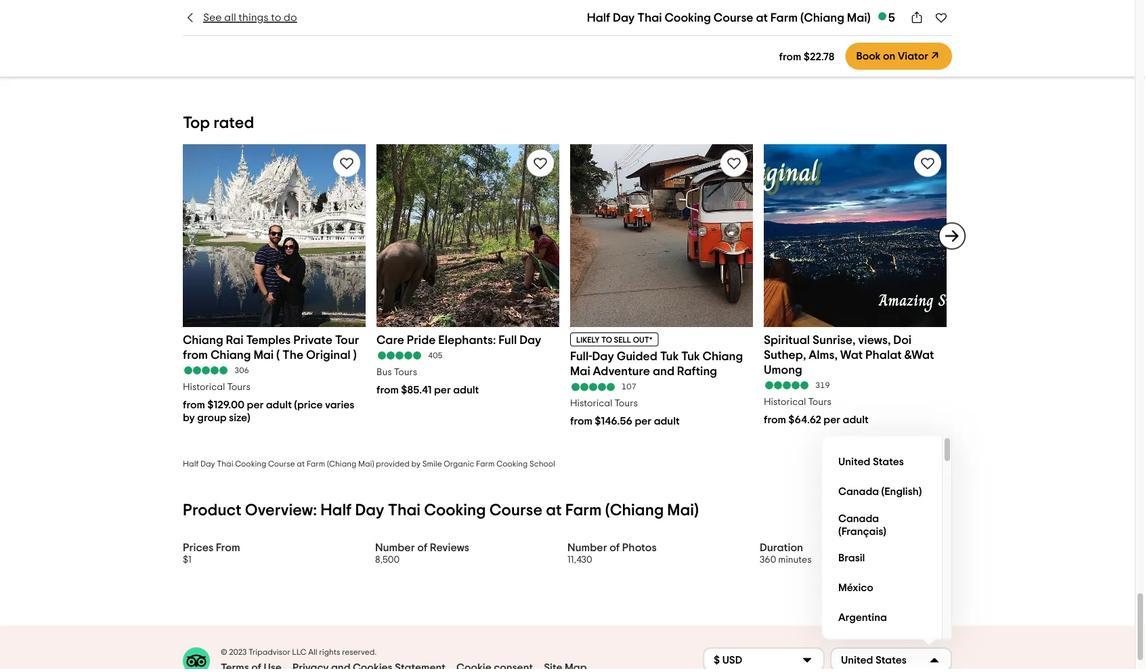 Task type: locate. For each thing, give the bounding box(es) containing it.
1 vertical spatial states
[[876, 655, 907, 666]]

1 vertical spatial canada
[[839, 513, 880, 524]]

tours down the all
[[219, 28, 242, 38]]

on
[[884, 51, 896, 62]]

1 vertical spatial thai
[[217, 460, 233, 468]]

number up 11,430
[[568, 542, 608, 553]]

adult for from $65.48 per adult
[[456, 29, 482, 40]]

1 vertical spatial mai)
[[358, 460, 374, 468]]

0 vertical spatial united states
[[839, 457, 905, 467]]

per up $22.78
[[820, 29, 837, 40]]

adult right $65.48
[[456, 29, 482, 40]]

full-
[[183, 28, 200, 38], [571, 350, 593, 362]]

5.0 of 5 bubbles. 510 reviews element
[[183, 12, 366, 21]]

historical tours up $18.51
[[764, 12, 832, 21]]

mai) for half day thai cooking course at farm (chiang mai) provided by smile organic farm cooking school
[[358, 460, 374, 468]]

all
[[308, 648, 318, 656]]

chiang up rafting
[[703, 350, 743, 362]]

historical tours up 'from $129.00'
[[183, 382, 251, 392]]

0 horizontal spatial varies
[[325, 399, 355, 410]]

farm
[[771, 12, 798, 24], [307, 460, 325, 468], [476, 460, 495, 468], [566, 502, 602, 519]]

size) down $18.51
[[796, 42, 817, 52]]

historical
[[764, 12, 807, 21], [183, 382, 225, 392], [764, 397, 807, 406], [571, 399, 613, 408]]

bus tours
[[377, 367, 417, 377]]

1 horizontal spatial full-
[[571, 350, 593, 362]]

1 vertical spatial united
[[842, 655, 874, 666]]

care
[[377, 334, 404, 346]]

united for united states link
[[839, 457, 871, 467]]

adult for from $64.62 per adult
[[843, 414, 869, 425]]

1 vertical spatial (price
[[294, 399, 323, 410]]

2 horizontal spatial by
[[930, 29, 942, 40]]

1 horizontal spatial size)
[[796, 42, 817, 52]]

1 horizontal spatial tuk
[[682, 350, 700, 362]]

adult down 5.0 of 5 bubbles. 319 reviews element in the right bottom of the page
[[843, 414, 869, 425]]

tours down 306
[[227, 382, 251, 392]]

canada inside canada (français)
[[839, 513, 880, 524]]

1 horizontal spatial per adult (price varies by group size)
[[764, 29, 942, 52]]

2 vertical spatial (chiang
[[606, 502, 664, 519]]

group
[[764, 42, 794, 52], [197, 412, 227, 423]]

save to a trip image for likely to sell out*
[[726, 155, 743, 171]]

historical tours
[[764, 12, 832, 21], [183, 382, 251, 392], [764, 397, 832, 406], [571, 399, 638, 408]]

by
[[930, 29, 942, 40], [183, 412, 195, 423], [412, 460, 421, 468]]

per for from $64.62 per adult
[[824, 414, 841, 425]]

from left $18.51
[[764, 29, 787, 40]]

1 horizontal spatial mai
[[571, 365, 591, 377]]

thai up product
[[217, 460, 233, 468]]

of left reviews
[[418, 542, 428, 553]]

full- down see all things to do "link"
[[183, 28, 200, 38]]

0 horizontal spatial (price
[[294, 399, 323, 410]]

per adult (price varies by group size) down 5 at the right of the page
[[764, 29, 942, 52]]

1 horizontal spatial by
[[412, 460, 421, 468]]

menu
[[823, 436, 953, 663]]

(price down 5 at the right of the page
[[867, 29, 896, 40]]

per for from $45.55 per adult
[[631, 14, 648, 25]]

0 horizontal spatial number
[[375, 542, 415, 553]]

canada for canada (français)
[[839, 513, 880, 524]]

course for half day thai cooking course at farm (chiang mai) provided by smile organic farm cooking school
[[268, 460, 295, 468]]

0 horizontal spatial by
[[183, 412, 195, 423]]

360
[[760, 555, 777, 565]]

1 vertical spatial full-
[[571, 350, 593, 362]]

0 horizontal spatial (chiang
[[327, 460, 357, 468]]

united states for united states dropdown button at the right bottom of the page
[[842, 655, 907, 666]]

1 horizontal spatial number
[[568, 542, 608, 553]]

group down from $18.51
[[764, 42, 794, 52]]

size) down $129.00
[[229, 412, 251, 423]]

from left $65.48
[[377, 29, 399, 40]]

from $129.00
[[183, 399, 245, 410]]

united states up the canada (english) at the bottom right of page
[[839, 457, 905, 467]]

1 horizontal spatial course
[[490, 502, 543, 519]]

by left smile
[[412, 460, 421, 468]]

thai right $45.55
[[638, 12, 662, 24]]

0 vertical spatial course
[[714, 12, 754, 24]]

2 horizontal spatial half
[[587, 12, 611, 24]]

from for from $45.55 per adult
[[571, 14, 593, 25]]

save to a trip image for chiang rai temples private tour from chiang mai ( the original )
[[339, 155, 355, 171]]

number of reviews 8,500
[[375, 542, 470, 565]]

united inside menu
[[839, 457, 871, 467]]

1 vertical spatial mai
[[571, 365, 591, 377]]

0 horizontal spatial mai)
[[358, 460, 374, 468]]

mai down likely
[[571, 365, 591, 377]]

product
[[183, 502, 242, 519]]

varies for from $18.51
[[898, 29, 928, 40]]

(price down 5.0 of 5 bubbles. 306 reviews element
[[294, 399, 323, 410]]

0 horizontal spatial per adult (price varies by group size)
[[183, 399, 355, 423]]

save to a trip image
[[935, 11, 949, 24], [339, 155, 355, 171], [920, 155, 936, 171]]

states for united states dropdown button at the right bottom of the page
[[876, 655, 907, 666]]

from down from $18.51
[[780, 51, 802, 62]]

per for from $65.48 per adult
[[437, 29, 454, 40]]

adult down 5.0 of 5 bubbles. 405 reviews element
[[453, 384, 479, 395]]

varies down share icon
[[898, 29, 928, 40]]

tuk up 'and' at bottom
[[660, 350, 679, 362]]

mai inside chiang rai temples private tour from chiang mai ( the original )
[[254, 348, 274, 361]]

of
[[418, 542, 428, 553], [610, 542, 620, 553]]

107
[[622, 383, 637, 391]]

0 horizontal spatial save to a trip image
[[533, 155, 549, 171]]

2 canada from the top
[[839, 513, 880, 524]]

from left $146.56
[[571, 416, 593, 426]]

thai
[[638, 12, 662, 24], [217, 460, 233, 468], [388, 502, 421, 519]]

group for $129.00
[[197, 412, 227, 423]]

reviews
[[430, 542, 470, 553]]

0 vertical spatial by
[[930, 29, 942, 40]]

canada up (français)
[[839, 513, 880, 524]]

0 vertical spatial group
[[764, 42, 794, 52]]

from for from $22.78
[[780, 51, 802, 62]]

number inside number of reviews 8,500
[[375, 542, 415, 553]]

adult right $45.55
[[650, 14, 676, 25]]

0 vertical spatial (chiang
[[801, 12, 845, 24]]

brasil
[[839, 553, 866, 564]]

2 horizontal spatial course
[[714, 12, 754, 24]]

adult up the book in the top of the page
[[839, 29, 865, 40]]

to
[[602, 336, 613, 344]]

0 horizontal spatial group
[[197, 412, 227, 423]]

of for photos
[[610, 542, 620, 553]]

0 vertical spatial states
[[873, 457, 905, 467]]

tuk up rafting
[[682, 350, 700, 362]]

2 save to a trip image from the left
[[726, 155, 743, 171]]

course for half day thai cooking course at farm (chiang mai)
[[714, 12, 754, 24]]

(chiang
[[801, 12, 845, 24], [327, 460, 357, 468], [606, 502, 664, 519]]

per right $129.00
[[247, 399, 264, 410]]

(chiang up photos
[[606, 502, 664, 519]]

number up the 8,500
[[375, 542, 415, 553]]

top rated
[[183, 115, 254, 131]]

product overview: half day thai cooking course at farm (chiang mai)
[[183, 502, 699, 519]]

united states for united states link
[[839, 457, 905, 467]]

$85.41
[[401, 384, 432, 395]]

states inside dropdown button
[[876, 655, 907, 666]]

of inside number of reviews 8,500
[[418, 542, 428, 553]]

varies down "original" in the left of the page
[[325, 399, 355, 410]]

from up 'from $129.00'
[[183, 348, 208, 361]]

group down 'from $129.00'
[[197, 412, 227, 423]]

at down school
[[546, 502, 562, 519]]

number inside number of photos 11,430
[[568, 542, 608, 553]]

1 vertical spatial united states
[[842, 655, 907, 666]]

per adult (price varies by group size) for $18.51
[[764, 29, 942, 52]]

from $65.48 per adult
[[377, 29, 482, 40]]

united down the argentina
[[842, 655, 874, 666]]

2 vertical spatial course
[[490, 502, 543, 519]]

0 horizontal spatial tuk
[[660, 350, 679, 362]]

sunrise,
[[813, 334, 856, 346]]

0 horizontal spatial full-
[[183, 28, 200, 38]]

0 horizontal spatial course
[[268, 460, 295, 468]]

1 vertical spatial by
[[183, 412, 195, 423]]

1 number from the left
[[375, 542, 415, 553]]

from $146.56 per adult
[[571, 416, 680, 426]]

course
[[714, 12, 754, 24], [268, 460, 295, 468], [490, 502, 543, 519]]

$ usd button
[[703, 648, 825, 669]]

1 vertical spatial size)
[[229, 412, 251, 423]]

states for united states link
[[873, 457, 905, 467]]

canada (english)
[[839, 486, 922, 497]]

1 vertical spatial (chiang
[[327, 460, 357, 468]]

per for from $146.56 per adult
[[635, 416, 652, 426]]

1 horizontal spatial varies
[[898, 29, 928, 40]]

day
[[613, 12, 635, 24], [520, 334, 542, 346], [593, 350, 614, 362], [201, 460, 215, 468], [355, 502, 385, 519]]

by up book on viator link
[[930, 29, 942, 40]]

1 vertical spatial at
[[297, 460, 305, 468]]

from $18.51
[[764, 29, 818, 40]]

306
[[234, 366, 249, 374]]

0 vertical spatial mai
[[254, 348, 274, 361]]

states down argentina link
[[876, 655, 907, 666]]

from left $64.62 at the bottom of the page
[[764, 414, 787, 425]]

1 vertical spatial group
[[197, 412, 227, 423]]

0 horizontal spatial thai
[[217, 460, 233, 468]]

rated
[[214, 115, 254, 131]]

adventure
[[593, 365, 651, 377]]

1 save to a trip image from the left
[[533, 155, 549, 171]]

5.0 of 5 bubbles. 107 reviews element
[[571, 382, 753, 392]]

farm right organic
[[476, 460, 495, 468]]

per adult (price varies by group size) down 5.0 of 5 bubbles. 306 reviews element
[[183, 399, 355, 423]]

1 horizontal spatial thai
[[388, 502, 421, 519]]

united states inside menu
[[839, 457, 905, 467]]

per right $45.55
[[631, 14, 648, 25]]

tours
[[809, 12, 832, 21], [219, 28, 242, 38], [394, 367, 417, 377], [227, 382, 251, 392], [809, 397, 832, 406], [615, 399, 638, 408]]

chiang left 'rai'
[[183, 334, 223, 346]]

méxico
[[839, 583, 874, 593]]

11,430
[[568, 555, 593, 565]]

historical tours up $146.56
[[571, 399, 638, 408]]

united states down argentina link
[[842, 655, 907, 666]]

1 horizontal spatial (price
[[867, 29, 896, 40]]

2 vertical spatial by
[[412, 460, 421, 468]]

per right $85.41
[[434, 384, 451, 395]]

canada inside 'link'
[[839, 486, 880, 497]]

day inside likely to sell out* full-day guided tuk tuk chiang mai adventure and rafting
[[593, 350, 614, 362]]

smile
[[423, 460, 442, 468]]

organic
[[444, 460, 474, 468]]

(english)
[[882, 486, 922, 497]]

from inside chiang rai temples private tour from chiang mai ( the original )
[[183, 348, 208, 361]]

adult down 5.0 of 5 bubbles. 107 reviews element
[[654, 416, 680, 426]]

2 of from the left
[[610, 542, 620, 553]]

0 vertical spatial per adult (price varies by group size)
[[764, 29, 942, 52]]

at
[[756, 12, 768, 24], [297, 460, 305, 468], [546, 502, 562, 519]]

united up the canada (english) at the bottom right of page
[[839, 457, 871, 467]]

0 vertical spatial half
[[587, 12, 611, 24]]

historical up $146.56
[[571, 399, 613, 408]]

united states inside dropdown button
[[842, 655, 907, 666]]

1 horizontal spatial (chiang
[[606, 502, 664, 519]]

canada
[[839, 486, 880, 497], [839, 513, 880, 524]]

save to a trip image
[[533, 155, 549, 171], [726, 155, 743, 171]]

from down bus
[[377, 384, 399, 395]]

from for from $64.62 per adult
[[764, 414, 787, 425]]

0 vertical spatial mai)
[[848, 12, 871, 24]]

states up canada (english) 'link'
[[873, 457, 905, 467]]

chiang inside likely to sell out* full-day guided tuk tuk chiang mai adventure and rafting
[[703, 350, 743, 362]]

chiang down 'rai'
[[211, 348, 251, 361]]

overview:
[[245, 502, 317, 519]]

$65.48
[[401, 29, 435, 40]]

umong
[[764, 363, 803, 376]]

of left photos
[[610, 542, 620, 553]]

0 horizontal spatial mai
[[254, 348, 274, 361]]

2 horizontal spatial at
[[756, 12, 768, 24]]

2 vertical spatial mai)
[[668, 502, 699, 519]]

farm up overview: in the bottom left of the page
[[307, 460, 325, 468]]

size) for $18.51
[[796, 42, 817, 52]]

1 of from the left
[[418, 542, 428, 553]]

by down 'from $129.00'
[[183, 412, 195, 423]]

at for half day thai cooking course at farm (chiang mai)
[[756, 12, 768, 24]]

1 canada from the top
[[839, 486, 880, 497]]

1 vertical spatial per adult (price varies by group size)
[[183, 399, 355, 423]]

1 horizontal spatial save to a trip image
[[726, 155, 743, 171]]

1 vertical spatial half
[[183, 460, 199, 468]]

varies for from $129.00
[[325, 399, 355, 410]]

0 vertical spatial varies
[[898, 29, 928, 40]]

0 horizontal spatial at
[[297, 460, 305, 468]]

1 vertical spatial varies
[[325, 399, 355, 410]]

0 vertical spatial at
[[756, 12, 768, 24]]

0 vertical spatial (price
[[867, 29, 896, 40]]

2 number from the left
[[568, 542, 608, 553]]

at up from $18.51
[[756, 12, 768, 24]]

at up overview: in the bottom left of the page
[[297, 460, 305, 468]]

0 vertical spatial united
[[839, 457, 871, 467]]

number of photos 11,430
[[568, 542, 657, 565]]

1 horizontal spatial half
[[321, 502, 352, 519]]

per right $65.48
[[437, 29, 454, 40]]

1 horizontal spatial group
[[764, 42, 794, 52]]

(chiang for half day thai cooking course at farm (chiang mai)
[[801, 12, 845, 24]]

tuk
[[660, 350, 679, 362], [682, 350, 700, 362]]

2 horizontal spatial (chiang
[[801, 12, 845, 24]]

top
[[183, 115, 210, 131]]

from left $129.00
[[183, 399, 205, 410]]

canada for canada (english)
[[839, 486, 880, 497]]

1 horizontal spatial mai)
[[668, 502, 699, 519]]

of inside number of photos 11,430
[[610, 542, 620, 553]]

adult
[[650, 14, 676, 25], [456, 29, 482, 40], [839, 29, 865, 40], [453, 384, 479, 395], [266, 399, 292, 410], [843, 414, 869, 425], [654, 416, 680, 426]]

see
[[203, 12, 222, 23]]

1 horizontal spatial of
[[610, 542, 620, 553]]

0 vertical spatial thai
[[638, 12, 662, 24]]

0 horizontal spatial half
[[183, 460, 199, 468]]

(chiang for half day thai cooking course at farm (chiang mai) provided by smile organic farm cooking school
[[327, 460, 357, 468]]

0 vertical spatial canada
[[839, 486, 880, 497]]

2 tuk from the left
[[682, 350, 700, 362]]

mai left (
[[254, 348, 274, 361]]

half day thai cooking course at farm (chiang mai) provided by smile organic farm cooking school
[[183, 460, 556, 468]]

from left $45.55
[[571, 14, 593, 25]]

(chiang up $18.51
[[801, 12, 845, 24]]

(price for from $129.00
[[294, 399, 323, 410]]

chiang
[[183, 334, 223, 346], [211, 348, 251, 361], [703, 350, 743, 362]]

per adult (price varies by group size) for $129.00
[[183, 399, 355, 423]]

per right $64.62 at the bottom of the page
[[824, 414, 841, 425]]

(
[[276, 348, 280, 361]]

views,
[[859, 334, 891, 346]]

united inside dropdown button
[[842, 655, 874, 666]]

2 horizontal spatial thai
[[638, 12, 662, 24]]

2 vertical spatial at
[[546, 502, 562, 519]]

0 horizontal spatial of
[[418, 542, 428, 553]]

care pride elephants: full day
[[377, 334, 542, 346]]

per for from $85.41 per adult
[[434, 384, 451, 395]]

0 vertical spatial size)
[[796, 42, 817, 52]]

(chiang left provided
[[327, 460, 357, 468]]

per adult (price varies by group size)
[[764, 29, 942, 52], [183, 399, 355, 423]]

half
[[587, 12, 611, 24], [183, 460, 199, 468], [321, 502, 352, 519]]

0 horizontal spatial size)
[[229, 412, 251, 423]]

tours down 107
[[615, 399, 638, 408]]

tours down 319
[[809, 397, 832, 406]]

chiang rai temples private tour from chiang mai ( the original )
[[183, 334, 359, 361]]

varies
[[898, 29, 928, 40], [325, 399, 355, 410]]

2 horizontal spatial mai)
[[848, 12, 871, 24]]

thai up number of reviews 8,500
[[388, 502, 421, 519]]

per right $146.56
[[635, 416, 652, 426]]

2 vertical spatial half
[[321, 502, 352, 519]]

canada up canada (français)
[[839, 486, 880, 497]]

from $85.41 per adult
[[377, 384, 479, 395]]

number for number of photos
[[568, 542, 608, 553]]

$64.62
[[789, 414, 822, 425]]

states inside menu
[[873, 457, 905, 467]]

1 vertical spatial course
[[268, 460, 295, 468]]

rai
[[226, 334, 244, 346]]

out*
[[633, 336, 653, 344]]

historical tours up $64.62 at the bottom of the page
[[764, 397, 832, 406]]

full- down likely
[[571, 350, 593, 362]]

original
[[306, 348, 351, 361]]

$146.56
[[595, 416, 633, 426]]



Task type: vqa. For each thing, say whether or not it's contained in the screenshot.


Task type: describe. For each thing, give the bounding box(es) containing it.
canada (français)
[[839, 513, 887, 537]]

full
[[499, 334, 517, 346]]

méxico link
[[833, 573, 932, 603]]

wat
[[841, 348, 863, 361]]

© 2023 tripadvisor llc all rights reserved.
[[221, 648, 377, 656]]

minutes
[[779, 555, 812, 565]]

(price for from $18.51
[[867, 29, 896, 40]]

5.0 of 5 bubbles. 319 reviews element
[[764, 380, 947, 390]]

menu containing united states
[[823, 436, 953, 663]]

see all things to do
[[203, 12, 297, 23]]

half for half day thai cooking course at farm (chiang mai) provided by smile organic farm cooking school
[[183, 460, 199, 468]]

united states link
[[833, 447, 932, 477]]

duration 360 minutes
[[760, 542, 812, 565]]

and
[[653, 365, 675, 377]]

private
[[294, 334, 333, 346]]

historical up $64.62 at the bottom of the page
[[764, 397, 807, 406]]

from
[[216, 542, 240, 553]]

from $22.78
[[780, 51, 835, 62]]

of for reviews
[[418, 542, 428, 553]]

)
[[353, 348, 357, 361]]

rafting
[[677, 365, 718, 377]]

brasil link
[[833, 543, 932, 573]]

next image
[[945, 228, 961, 244]]

group for $18.51
[[764, 42, 794, 52]]

likely to sell out* full-day guided tuk tuk chiang mai adventure and rafting
[[571, 336, 743, 377]]

united for united states dropdown button at the right bottom of the page
[[842, 655, 874, 666]]

do
[[284, 12, 297, 23]]

save to a trip image for care pride elephants: full day
[[533, 155, 549, 171]]

2023
[[229, 648, 247, 656]]

tripadvisor
[[249, 648, 290, 656]]

tours up $18.51
[[809, 12, 832, 21]]

rights
[[319, 648, 340, 656]]

share image
[[911, 11, 924, 24]]

the
[[283, 348, 304, 361]]

historical up 'from $129.00'
[[183, 382, 225, 392]]

pride
[[407, 334, 436, 346]]

from for from $146.56 per adult
[[571, 416, 593, 426]]

half for half day thai cooking course at farm (chiang mai)
[[587, 12, 611, 24]]

$
[[714, 655, 720, 666]]

farm up from $18.51
[[771, 12, 798, 24]]

0 vertical spatial full-
[[183, 28, 200, 38]]

at for half day thai cooking course at farm (chiang mai) provided by smile organic farm cooking school
[[297, 460, 305, 468]]

405
[[428, 351, 443, 359]]

to
[[271, 12, 281, 23]]

(français)
[[839, 526, 887, 537]]

canada (english) link
[[833, 477, 932, 507]]

mai) for half day thai cooking course at farm (chiang mai)
[[848, 12, 871, 24]]

from for from $18.51
[[764, 29, 787, 40]]

1 horizontal spatial at
[[546, 502, 562, 519]]

adult down 5.0 of 5 bubbles. 306 reviews element
[[266, 399, 292, 410]]

previous image
[[175, 228, 191, 244]]

united states button
[[831, 648, 953, 669]]

usd
[[723, 655, 743, 666]]

5.0 of 5 bubbles. 306 reviews element
[[183, 365, 366, 375]]

by for from $18.51
[[930, 29, 942, 40]]

duration
[[760, 542, 804, 553]]

prices
[[183, 542, 214, 553]]

$18.51
[[789, 29, 818, 40]]

all
[[224, 12, 236, 23]]

1 tuk from the left
[[660, 350, 679, 362]]

doi
[[894, 334, 912, 346]]

book
[[857, 51, 881, 62]]

farm up 11,430
[[566, 502, 602, 519]]

historical up from $18.51
[[764, 12, 807, 21]]

prices from $1
[[183, 542, 240, 565]]

full- inside likely to sell out* full-day guided tuk tuk chiang mai adventure and rafting
[[571, 350, 593, 362]]

from $45.55 per adult
[[571, 14, 676, 25]]

spiritual sunrise, views, doi suthep, alms, wat phalat &wat umong
[[764, 334, 935, 376]]

day
[[200, 28, 217, 38]]

photos
[[623, 542, 657, 553]]

llc
[[292, 648, 307, 656]]

adult for from $45.55 per adult
[[650, 14, 676, 25]]

sell
[[614, 336, 632, 344]]

adult for from $85.41 per adult
[[453, 384, 479, 395]]

from for from $129.00
[[183, 399, 205, 410]]

thai for half day thai cooking course at farm (chiang mai)
[[638, 12, 662, 24]]

5
[[889, 12, 896, 24]]

phalat
[[866, 348, 902, 361]]

size) for $129.00
[[229, 412, 251, 423]]

tours up $85.41
[[394, 367, 417, 377]]

&wat
[[905, 348, 935, 361]]

adult for from $146.56 per adult
[[654, 416, 680, 426]]

temples
[[246, 334, 291, 346]]

by for from $129.00
[[183, 412, 195, 423]]

510
[[234, 12, 249, 21]]

2 vertical spatial thai
[[388, 502, 421, 519]]

thai for half day thai cooking course at farm (chiang mai) provided by smile organic farm cooking school
[[217, 460, 233, 468]]

canada (français) link
[[833, 507, 932, 543]]

tour
[[335, 334, 359, 346]]

save to a trip image for spiritual sunrise, views, doi suthep, alms, wat phalat &wat umong
[[920, 155, 936, 171]]

©
[[221, 648, 227, 656]]

bus
[[377, 367, 392, 377]]

things
[[239, 12, 269, 23]]

suthep,
[[764, 348, 807, 361]]

book on viator
[[857, 51, 929, 62]]

alms,
[[809, 348, 838, 361]]

8,500
[[375, 555, 400, 565]]

from $64.62 per adult
[[764, 414, 869, 425]]

school
[[530, 460, 556, 468]]

provided
[[376, 460, 410, 468]]

from for from $65.48 per adult
[[377, 29, 399, 40]]

viator
[[898, 51, 929, 62]]

argentina
[[839, 612, 888, 623]]

319
[[816, 381, 830, 389]]

spiritual
[[764, 334, 810, 346]]

likely
[[577, 336, 600, 344]]

argentina link
[[833, 603, 932, 633]]

half day thai cooking course at farm (chiang mai)
[[587, 12, 871, 24]]

guided
[[617, 350, 658, 362]]

from for from $85.41 per adult
[[377, 384, 399, 395]]

number for number of reviews
[[375, 542, 415, 553]]

5.0 of 5 bubbles. 405 reviews element
[[377, 351, 560, 360]]

full-day tours
[[183, 28, 242, 38]]

mai inside likely to sell out* full-day guided tuk tuk chiang mai adventure and rafting
[[571, 365, 591, 377]]



